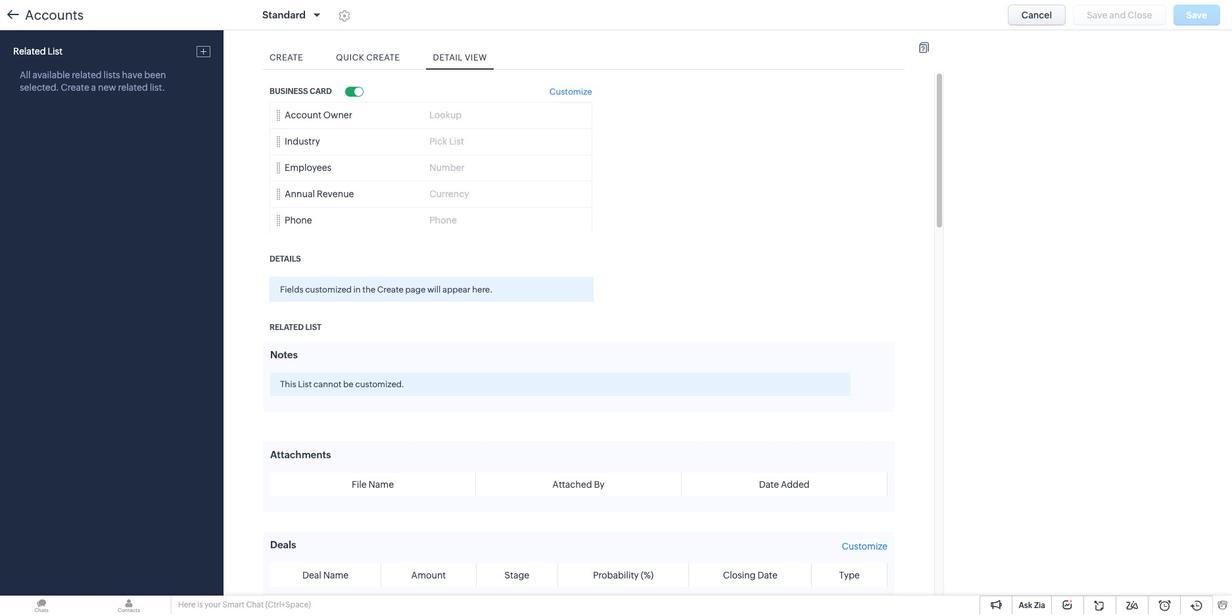 Task type: vqa. For each thing, say whether or not it's contained in the screenshot.
'CRM'
no



Task type: locate. For each thing, give the bounding box(es) containing it.
card
[[310, 87, 332, 96]]

detail view link
[[426, 46, 494, 69]]

0 horizontal spatial related
[[72, 70, 102, 80]]

business
[[270, 87, 308, 96]]

1 phone from the left
[[285, 215, 312, 226]]

phone down annual
[[285, 215, 312, 226]]

ask zia
[[1019, 601, 1045, 610]]

detail view
[[433, 53, 487, 62]]

phone
[[285, 215, 312, 226], [429, 215, 457, 226]]

is
[[197, 600, 203, 610]]

page
[[405, 285, 426, 295]]

date
[[759, 479, 779, 490], [758, 570, 778, 580]]

customized.
[[355, 380, 404, 389]]

phone down currency
[[429, 215, 457, 226]]

notes
[[270, 349, 298, 361]]

list right "this"
[[298, 380, 312, 389]]

deals
[[270, 539, 296, 550]]

be
[[343, 380, 353, 389]]

pick list
[[429, 136, 464, 147]]

1 vertical spatial name
[[323, 570, 349, 580]]

revenue
[[317, 189, 354, 199]]

business card
[[270, 87, 332, 96]]

customize
[[550, 87, 592, 97], [842, 541, 888, 551]]

closing date
[[723, 570, 778, 580]]

list
[[48, 46, 63, 57], [449, 136, 464, 147], [305, 323, 321, 332], [298, 380, 312, 389]]

annual
[[285, 189, 315, 199]]

zia
[[1034, 601, 1045, 610]]

fields
[[280, 285, 303, 295]]

.
[[162, 82, 165, 93]]

related list
[[13, 46, 63, 57], [270, 323, 321, 332]]

annual revenue
[[285, 189, 354, 199]]

0 horizontal spatial name
[[323, 570, 349, 580]]

lookup
[[429, 110, 462, 121]]

employees
[[285, 163, 332, 173]]

0 horizontal spatial customize
[[550, 87, 592, 97]]

0 vertical spatial name
[[369, 479, 394, 490]]

0 horizontal spatial phone
[[285, 215, 312, 226]]

1 horizontal spatial name
[[369, 479, 394, 490]]

view
[[465, 53, 487, 62]]

0 horizontal spatial related
[[13, 46, 46, 57]]

selected. create
[[20, 82, 89, 93]]

related up all
[[13, 46, 46, 57]]

related inside the all available related lists have been selected. create a
[[72, 70, 102, 80]]

list right pick
[[449, 136, 464, 147]]

name for deal name
[[323, 570, 349, 580]]

ask
[[1019, 601, 1032, 610]]

1 vertical spatial related
[[118, 82, 148, 93]]

(ctrl+space)
[[265, 600, 311, 610]]

related list up notes
[[270, 323, 321, 332]]

customized
[[305, 285, 352, 295]]

here
[[178, 600, 196, 610]]

list up available
[[48, 46, 63, 57]]

deal name
[[302, 570, 349, 580]]

customize link
[[842, 541, 888, 551]]

probability (%)
[[593, 570, 654, 580]]

1 vertical spatial date
[[758, 570, 778, 580]]

1 vertical spatial customize
[[842, 541, 888, 551]]

name right file
[[369, 479, 394, 490]]

detail
[[433, 53, 463, 62]]

None button
[[1008, 5, 1066, 26]]

related up a
[[72, 70, 102, 80]]

list down customized
[[305, 323, 321, 332]]

industry
[[285, 136, 320, 147]]

your
[[204, 600, 221, 610]]

this
[[280, 380, 296, 389]]

file name
[[352, 479, 394, 490]]

related up notes
[[270, 323, 304, 332]]

related down have
[[118, 82, 148, 93]]

will
[[427, 285, 441, 295]]

0 horizontal spatial related list
[[13, 46, 63, 57]]

pick
[[429, 136, 447, 147]]

accounts
[[25, 7, 84, 22]]

1 horizontal spatial related
[[118, 82, 148, 93]]

the
[[362, 285, 376, 295]]

quick create
[[336, 53, 400, 62]]

0 vertical spatial related
[[72, 70, 102, 80]]

cannot
[[314, 380, 342, 389]]

new related list .
[[98, 82, 165, 93]]

1 horizontal spatial phone
[[429, 215, 457, 226]]

stage
[[504, 570, 529, 580]]

account
[[285, 110, 321, 121]]

1 vertical spatial related
[[270, 323, 304, 332]]

1 horizontal spatial customize
[[842, 541, 888, 551]]

name for file name
[[369, 479, 394, 490]]

related
[[72, 70, 102, 80], [118, 82, 148, 93]]

quick create link
[[329, 46, 407, 69]]

name
[[369, 479, 394, 490], [323, 570, 349, 580]]

date left the added
[[759, 479, 779, 490]]

date right closing
[[758, 570, 778, 580]]

0 vertical spatial related list
[[13, 46, 63, 57]]

lists
[[104, 70, 120, 80]]

in
[[353, 285, 361, 295]]

name right deal
[[323, 570, 349, 580]]

0 vertical spatial date
[[759, 479, 779, 490]]

owner
[[323, 110, 352, 121]]

file
[[352, 479, 367, 490]]

closing
[[723, 570, 756, 580]]

create
[[270, 53, 303, 62], [366, 53, 400, 62], [377, 285, 404, 295]]

attached
[[553, 479, 592, 490]]

been
[[144, 70, 166, 80]]

related list up all
[[13, 46, 63, 57]]

standard
[[262, 9, 306, 20]]

account owner
[[285, 110, 352, 121]]

added
[[781, 479, 810, 490]]

related
[[13, 46, 46, 57], [270, 323, 304, 332]]

0 vertical spatial related
[[13, 46, 46, 57]]

1 vertical spatial related list
[[270, 323, 321, 332]]



Task type: describe. For each thing, give the bounding box(es) containing it.
number
[[429, 163, 465, 173]]

here.
[[472, 285, 493, 295]]

new
[[98, 82, 116, 93]]

by
[[594, 479, 605, 490]]

2 phone from the left
[[429, 215, 457, 226]]

attachments
[[270, 449, 331, 460]]

probability
[[593, 570, 639, 580]]

here is your smart chat (ctrl+space)
[[178, 600, 311, 610]]

1 horizontal spatial related list
[[270, 323, 321, 332]]

chat
[[246, 600, 264, 610]]

details
[[270, 254, 301, 264]]

deal
[[302, 570, 321, 580]]

fields customized in the create page will appear here.
[[280, 285, 493, 295]]

available
[[32, 70, 70, 80]]

attached by
[[553, 479, 605, 490]]

contacts image
[[87, 596, 170, 614]]

1 horizontal spatial related
[[270, 323, 304, 332]]

have
[[122, 70, 142, 80]]

all
[[20, 70, 31, 80]]

smart
[[222, 600, 245, 610]]

type
[[839, 570, 860, 580]]

all available related lists have been selected. create a
[[20, 70, 166, 93]]

this list cannot be customized.
[[280, 380, 404, 389]]

0 vertical spatial customize
[[550, 87, 592, 97]]

create right the
[[377, 285, 404, 295]]

appear
[[442, 285, 471, 295]]

amount
[[411, 570, 446, 580]]

list
[[150, 82, 162, 93]]

currency
[[429, 189, 469, 199]]

a
[[91, 82, 96, 93]]

create up business
[[270, 53, 303, 62]]

(%)
[[641, 570, 654, 580]]

create right quick
[[366, 53, 400, 62]]

chats image
[[0, 596, 83, 614]]

quick
[[336, 53, 364, 62]]

date added
[[759, 479, 810, 490]]

create link
[[263, 46, 310, 69]]



